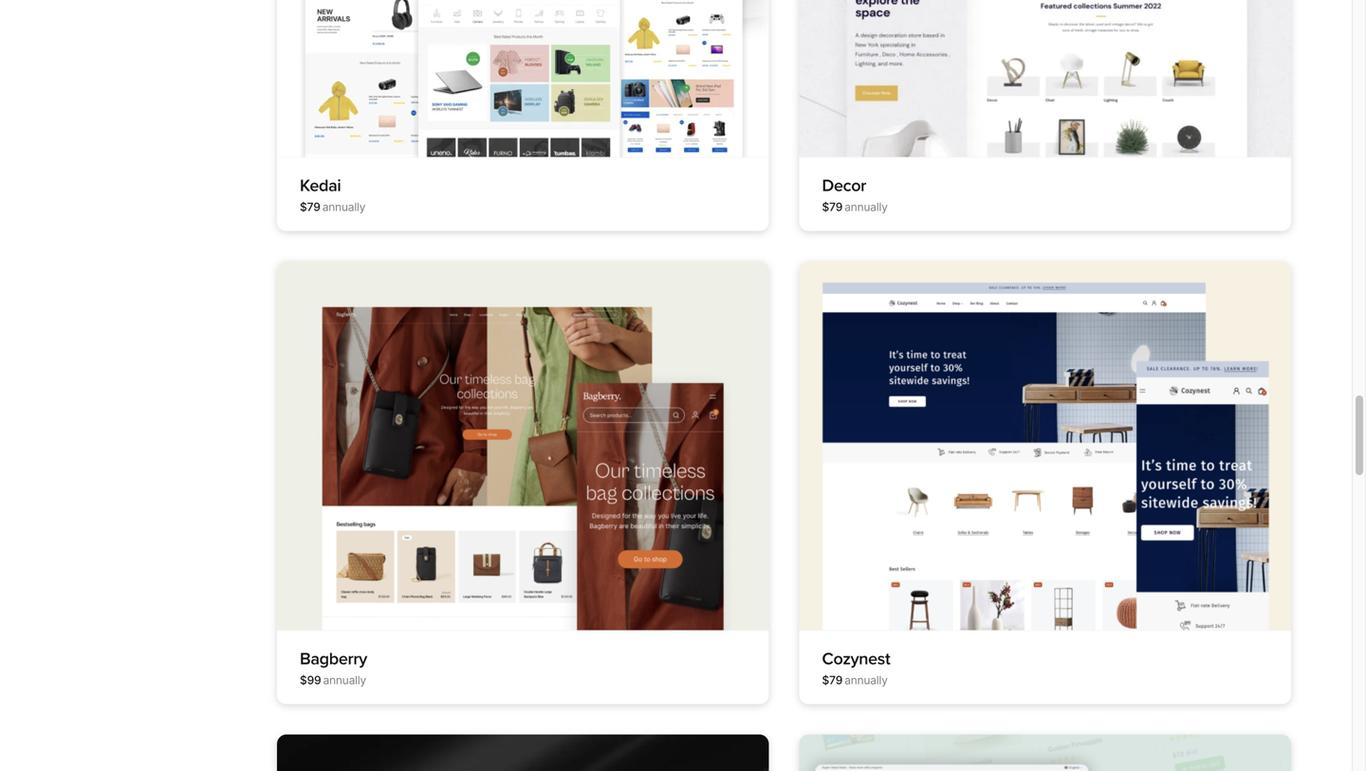 Task type: locate. For each thing, give the bounding box(es) containing it.
cozynest
[[822, 649, 890, 669]]

decor
[[822, 175, 866, 196]]

$79 down the decor
[[822, 200, 843, 214]]

$79 inside kedai $79 annually
[[300, 200, 320, 214]]

decor link
[[822, 175, 866, 196]]

annually down kedai link
[[322, 200, 366, 214]]

annually for bagberry
[[323, 674, 366, 687]]

annually inside kedai $79 annually
[[322, 200, 366, 214]]

$79 down kedai
[[300, 200, 320, 214]]

cozynest $79 annually
[[822, 649, 890, 687]]

annually inside decor $79 annually
[[845, 200, 888, 214]]

bagberry link
[[300, 649, 367, 669]]

annually for decor
[[845, 200, 888, 214]]

$79 inside decor $79 annually
[[822, 200, 843, 214]]

annually down bagberry link
[[323, 674, 366, 687]]

annually for cozynest
[[845, 674, 888, 687]]

$79 down cozynest
[[822, 674, 843, 687]]

kedai link
[[300, 175, 341, 196]]

$79
[[300, 200, 320, 214], [822, 200, 843, 214], [822, 674, 843, 687]]

$79 for decor
[[822, 200, 843, 214]]

bagberry $99 annually
[[300, 649, 367, 687]]

$79 for cozynest
[[822, 674, 843, 687]]

$79 inside cozynest $79 annually
[[822, 674, 843, 687]]

annually
[[322, 200, 366, 214], [845, 200, 888, 214], [323, 674, 366, 687], [845, 674, 888, 687]]

annually inside bagberry $99 annually
[[323, 674, 366, 687]]

annually down cozynest
[[845, 674, 888, 687]]

kedai $79 annually
[[300, 175, 366, 214]]

annually inside cozynest $79 annually
[[845, 674, 888, 687]]

annually down "decor" link
[[845, 200, 888, 214]]



Task type: describe. For each thing, give the bounding box(es) containing it.
bagberry
[[300, 649, 367, 669]]

decor $79 annually
[[822, 175, 888, 214]]

$79 for kedai
[[300, 200, 320, 214]]

kedai
[[300, 175, 341, 196]]

annually for kedai
[[322, 200, 366, 214]]

cozynest link
[[822, 649, 890, 669]]

$99
[[300, 674, 321, 687]]



Task type: vqa. For each thing, say whether or not it's contained in the screenshot.


